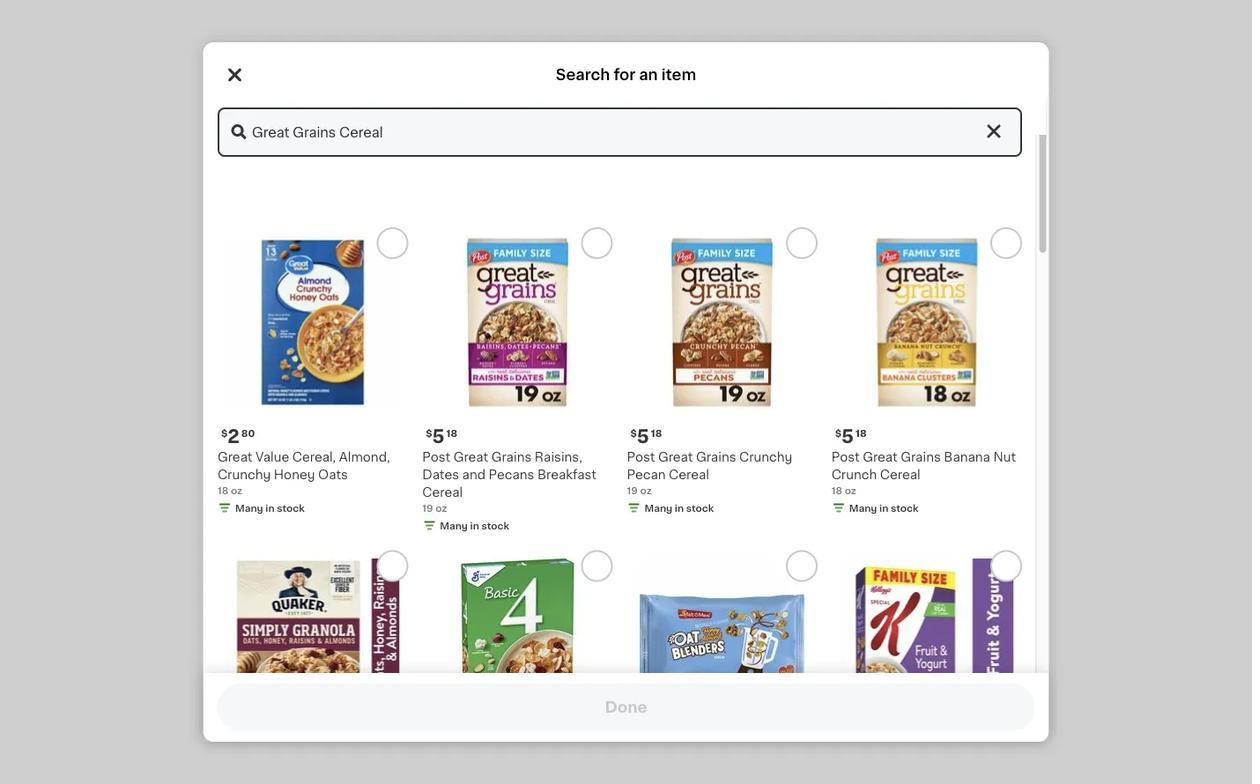 Task type: locate. For each thing, give the bounding box(es) containing it.
$ 2 80
[[221, 427, 255, 446]]

and
[[462, 468, 485, 481]]

stock
[[277, 503, 304, 513], [686, 503, 714, 513], [891, 503, 919, 513], [481, 521, 509, 530]]

post inside the post great grains banana nut crunch cereal 18 oz
[[831, 451, 860, 463]]

cereal
[[669, 468, 709, 481], [880, 468, 920, 481], [422, 486, 462, 498]]

5
[[432, 427, 444, 446], [637, 427, 649, 446], [841, 427, 854, 446]]

3 $ 5 18 from the left
[[835, 427, 867, 446]]

1 $ 5 18 from the left
[[426, 427, 457, 446]]

in for and
[[470, 521, 479, 530]]

5 up "dates"
[[432, 427, 444, 446]]

great value cereal, almond, crunchy honey oats 18 oz
[[217, 451, 390, 495]]

1 vertical spatial crunchy
[[217, 468, 270, 481]]

None search field
[[217, 108, 1022, 157]]

80
[[241, 428, 255, 438]]

crunchy
[[739, 451, 792, 463], [217, 468, 270, 481]]

2 $ 5 18 from the left
[[630, 427, 662, 446]]

stock inside the 'product' group
[[277, 503, 304, 513]]

post for post great grains banana nut crunch cereal
[[831, 451, 860, 463]]

$ up "dates"
[[426, 428, 432, 438]]

great inside post great grains raisins, dates and pecans breakfast cereal 19 oz
[[453, 451, 488, 463]]

0 horizontal spatial cereal
[[422, 486, 462, 498]]

18
[[446, 428, 457, 438], [651, 428, 662, 438], [855, 428, 867, 438], [217, 485, 228, 495], [831, 485, 842, 495]]

great inside great value cereal, almond, crunchy honey oats 18 oz
[[217, 451, 252, 463]]

2 $ from the left
[[426, 428, 432, 438]]

18 for post great grains crunchy pecan cereal
[[651, 428, 662, 438]]

0 horizontal spatial grains
[[491, 451, 531, 463]]

$
[[221, 428, 227, 438], [426, 428, 432, 438], [630, 428, 637, 438], [835, 428, 841, 438]]

in for crunch
[[879, 503, 888, 513]]

1 horizontal spatial 19
[[627, 485, 638, 495]]

post inside post great grains raisins, dates and pecans breakfast cereal 19 oz
[[422, 451, 450, 463]]

great for post great grains raisins, dates and pecans breakfast cereal
[[453, 451, 488, 463]]

product group
[[217, 227, 408, 519], [422, 227, 613, 536], [627, 227, 817, 519], [831, 227, 1022, 519], [217, 550, 408, 784], [422, 550, 613, 784], [627, 550, 817, 784], [831, 550, 1022, 784]]

many in stock for honey
[[235, 503, 304, 513]]

stock for crunch
[[891, 503, 919, 513]]

3 great from the left
[[658, 451, 693, 463]]

great
[[217, 451, 252, 463], [453, 451, 488, 463], [658, 451, 693, 463], [863, 451, 898, 463]]

2 grains from the left
[[696, 451, 736, 463]]

5 up crunch
[[841, 427, 854, 446]]

18 down crunch
[[831, 485, 842, 495]]

cereal right crunch
[[880, 468, 920, 481]]

0 vertical spatial crunchy
[[739, 451, 792, 463]]

in down post great grains crunchy pecan cereal 19 oz
[[675, 503, 684, 513]]

3 $ from the left
[[630, 428, 637, 438]]

many
[[235, 503, 263, 513], [644, 503, 672, 513], [849, 503, 877, 513], [440, 521, 468, 530]]

$ inside $ 2 80
[[221, 428, 227, 438]]

dialog containing 2
[[203, 42, 1049, 784]]

1 $ from the left
[[221, 428, 227, 438]]

many for honey
[[235, 503, 263, 513]]

raisins,
[[534, 451, 582, 463]]

banana
[[944, 451, 990, 463]]

1 horizontal spatial $ 5 18
[[630, 427, 662, 446]]

$ for post great grains raisins, dates and pecans breakfast cereal
[[426, 428, 432, 438]]

1 horizontal spatial post
[[627, 451, 655, 463]]

18 down the 2
[[217, 485, 228, 495]]

in down "and"
[[470, 521, 479, 530]]

stock down post great grains crunchy pecan cereal 19 oz
[[686, 503, 714, 513]]

many in stock down post great grains crunchy pecan cereal 19 oz
[[644, 503, 714, 513]]

many in stock for and
[[440, 521, 509, 530]]

1 horizontal spatial cereal
[[669, 468, 709, 481]]

many in stock down crunch
[[849, 503, 919, 513]]

grains
[[491, 451, 531, 463], [696, 451, 736, 463], [901, 451, 941, 463]]

many in stock for cereal
[[644, 503, 714, 513]]

19
[[627, 485, 638, 495], [422, 503, 433, 513]]

2 horizontal spatial cereal
[[880, 468, 920, 481]]

great up "and"
[[453, 451, 488, 463]]

post great grains crunchy pecan cereal 19 oz
[[627, 451, 792, 495]]

0 vertical spatial 19
[[627, 485, 638, 495]]

3 5 from the left
[[841, 427, 854, 446]]

great inside the post great grains banana nut crunch cereal 18 oz
[[863, 451, 898, 463]]

3 grains from the left
[[901, 451, 941, 463]]

grains inside post great grains crunchy pecan cereal 19 oz
[[696, 451, 736, 463]]

0 horizontal spatial post
[[422, 451, 450, 463]]

many in stock inside the 'product' group
[[235, 503, 304, 513]]

great inside post great grains crunchy pecan cereal 19 oz
[[658, 451, 693, 463]]

oz down crunch
[[845, 485, 856, 495]]

many in stock
[[235, 503, 304, 513], [644, 503, 714, 513], [849, 503, 919, 513], [440, 521, 509, 530]]

4 $ from the left
[[835, 428, 841, 438]]

$ for post great grains crunchy pecan cereal
[[630, 428, 637, 438]]

many down pecan
[[644, 503, 672, 513]]

post
[[422, 451, 450, 463], [627, 451, 655, 463], [831, 451, 860, 463]]

3 post from the left
[[831, 451, 860, 463]]

in
[[265, 503, 274, 513], [675, 503, 684, 513], [879, 503, 888, 513], [470, 521, 479, 530]]

$ 5 18 up "dates"
[[426, 427, 457, 446]]

0 horizontal spatial 19
[[422, 503, 433, 513]]

nut
[[993, 451, 1016, 463]]

2 great from the left
[[453, 451, 488, 463]]

1 horizontal spatial crunchy
[[739, 451, 792, 463]]

honey
[[274, 468, 315, 481]]

19 down pecan
[[627, 485, 638, 495]]

cereal right pecan
[[669, 468, 709, 481]]

great up crunch
[[863, 451, 898, 463]]

5 up pecan
[[637, 427, 649, 446]]

crunchy inside great value cereal, almond, crunchy honey oats 18 oz
[[217, 468, 270, 481]]

$ left 80
[[221, 428, 227, 438]]

in down the post great grains banana nut crunch cereal 18 oz
[[879, 503, 888, 513]]

1 grains from the left
[[491, 451, 531, 463]]

1 horizontal spatial 5
[[637, 427, 649, 446]]

almond,
[[339, 451, 390, 463]]

oats
[[318, 468, 348, 481]]

in down honey
[[265, 503, 274, 513]]

great up pecan
[[658, 451, 693, 463]]

in inside the 'product' group
[[265, 503, 274, 513]]

0 horizontal spatial $ 5 18
[[426, 427, 457, 446]]

18 up pecan
[[651, 428, 662, 438]]

crunchy inside post great grains crunchy pecan cereal 19 oz
[[739, 451, 792, 463]]

2 horizontal spatial $ 5 18
[[835, 427, 867, 446]]

19 down "dates"
[[422, 503, 433, 513]]

item
[[662, 67, 696, 82]]

1 vertical spatial 19
[[422, 503, 433, 513]]

search
[[556, 67, 610, 82]]

many down "dates"
[[440, 521, 468, 530]]

post up pecan
[[627, 451, 655, 463]]

$ 5 18 up pecan
[[630, 427, 662, 446]]

post up "dates"
[[422, 451, 450, 463]]

1 post from the left
[[422, 451, 450, 463]]

pecans
[[488, 468, 534, 481]]

1 horizontal spatial grains
[[696, 451, 736, 463]]

stock down the post great grains banana nut crunch cereal 18 oz
[[891, 503, 919, 513]]

oz
[[230, 485, 242, 495], [640, 485, 652, 495], [845, 485, 856, 495], [435, 503, 447, 513]]

$ up crunch
[[835, 428, 841, 438]]

stock down honey
[[277, 503, 304, 513]]

many down crunch
[[849, 503, 877, 513]]

1 5 from the left
[[432, 427, 444, 446]]

many in stock down honey
[[235, 503, 304, 513]]

2 horizontal spatial post
[[831, 451, 860, 463]]

stock down post great grains raisins, dates and pecans breakfast cereal 19 oz
[[481, 521, 509, 530]]

many in stock for crunch
[[849, 503, 919, 513]]

post inside post great grains crunchy pecan cereal 19 oz
[[627, 451, 655, 463]]

oz inside the post great grains banana nut crunch cereal 18 oz
[[845, 485, 856, 495]]

18 up "dates"
[[446, 428, 457, 438]]

great down the 2
[[217, 451, 252, 463]]

post great grains banana nut crunch cereal 18 oz
[[831, 451, 1016, 495]]

2 horizontal spatial 5
[[841, 427, 854, 446]]

cereal inside the post great grains banana nut crunch cereal 18 oz
[[880, 468, 920, 481]]

18 up crunch
[[855, 428, 867, 438]]

2 post from the left
[[627, 451, 655, 463]]

oz down "dates"
[[435, 503, 447, 513]]

5 for post great grains raisins, dates and pecans breakfast cereal
[[432, 427, 444, 446]]

stock for honey
[[277, 503, 304, 513]]

$ 5 18 up crunch
[[835, 427, 867, 446]]

oz down $ 2 80
[[230, 485, 242, 495]]

grains for banana
[[901, 451, 941, 463]]

2 horizontal spatial grains
[[901, 451, 941, 463]]

many down value
[[235, 503, 263, 513]]

post up crunch
[[831, 451, 860, 463]]

grains inside post great grains raisins, dates and pecans breakfast cereal 19 oz
[[491, 451, 531, 463]]

many inside the 'product' group
[[235, 503, 263, 513]]

$ up pecan
[[630, 428, 637, 438]]

cereal down "dates"
[[422, 486, 462, 498]]

$ 5 18
[[426, 427, 457, 446], [630, 427, 662, 446], [835, 427, 867, 446]]

2 5 from the left
[[637, 427, 649, 446]]

dates
[[422, 468, 459, 481]]

in for cereal
[[675, 503, 684, 513]]

pecan
[[627, 468, 665, 481]]

stock for cereal
[[686, 503, 714, 513]]

grains inside the post great grains banana nut crunch cereal 18 oz
[[901, 451, 941, 463]]

1 great from the left
[[217, 451, 252, 463]]

5 for post great grains crunchy pecan cereal
[[637, 427, 649, 446]]

18 inside great value cereal, almond, crunchy honey oats 18 oz
[[217, 485, 228, 495]]

dialog
[[203, 42, 1049, 784]]

many in stock down "and"
[[440, 521, 509, 530]]

oz down pecan
[[640, 485, 652, 495]]

4 great from the left
[[863, 451, 898, 463]]

0 horizontal spatial 5
[[432, 427, 444, 446]]

0 horizontal spatial crunchy
[[217, 468, 270, 481]]

oz inside great value cereal, almond, crunchy honey oats 18 oz
[[230, 485, 242, 495]]



Task type: vqa. For each thing, say whether or not it's contained in the screenshot.
'Eggs' in the top left of the page
no



Task type: describe. For each thing, give the bounding box(es) containing it.
product group containing 2
[[217, 227, 408, 519]]

an
[[639, 67, 658, 82]]

18 inside the post great grains banana nut crunch cereal 18 oz
[[831, 485, 842, 495]]

$ for post great grains banana nut crunch cereal
[[835, 428, 841, 438]]

19 inside post great grains raisins, dates and pecans breakfast cereal 19 oz
[[422, 503, 433, 513]]

cereal inside post great grains crunchy pecan cereal 19 oz
[[669, 468, 709, 481]]

many for and
[[440, 521, 468, 530]]

2
[[227, 427, 239, 446]]

$ 5 18 for post great grains banana nut crunch cereal
[[835, 427, 867, 446]]

Search Walmart... field
[[217, 108, 1022, 157]]

many for crunch
[[849, 503, 877, 513]]

in for honey
[[265, 503, 274, 513]]

cereal,
[[292, 451, 336, 463]]

18 for post great grains raisins, dates and pecans breakfast cereal
[[446, 428, 457, 438]]

many for cereal
[[644, 503, 672, 513]]

post for post great grains raisins, dates and pecans breakfast cereal
[[422, 451, 450, 463]]

grains for crunchy
[[696, 451, 736, 463]]

search for an item
[[556, 67, 696, 82]]

value
[[255, 451, 289, 463]]

oz inside post great grains raisins, dates and pecans breakfast cereal 19 oz
[[435, 503, 447, 513]]

$ 5 18 for post great grains crunchy pecan cereal
[[630, 427, 662, 446]]

great for post great grains crunchy pecan cereal
[[658, 451, 693, 463]]

cereal inside post great grains raisins, dates and pecans breakfast cereal 19 oz
[[422, 486, 462, 498]]

breakfast
[[537, 468, 596, 481]]

great for post great grains banana nut crunch cereal
[[863, 451, 898, 463]]

stock for and
[[481, 521, 509, 530]]

post for post great grains crunchy pecan cereal
[[627, 451, 655, 463]]

grains for raisins,
[[491, 451, 531, 463]]

19 inside post great grains crunchy pecan cereal 19 oz
[[627, 485, 638, 495]]

18 for post great grains banana nut crunch cereal
[[855, 428, 867, 438]]

$ for great value cereal, almond, crunchy honey oats
[[221, 428, 227, 438]]

5 for post great grains banana nut crunch cereal
[[841, 427, 854, 446]]

oz inside post great grains crunchy pecan cereal 19 oz
[[640, 485, 652, 495]]

post great grains raisins, dates and pecans breakfast cereal 19 oz
[[422, 451, 596, 513]]

for
[[614, 67, 636, 82]]

$ 5 18 for post great grains raisins, dates and pecans breakfast cereal
[[426, 427, 457, 446]]

crunch
[[831, 468, 877, 481]]



